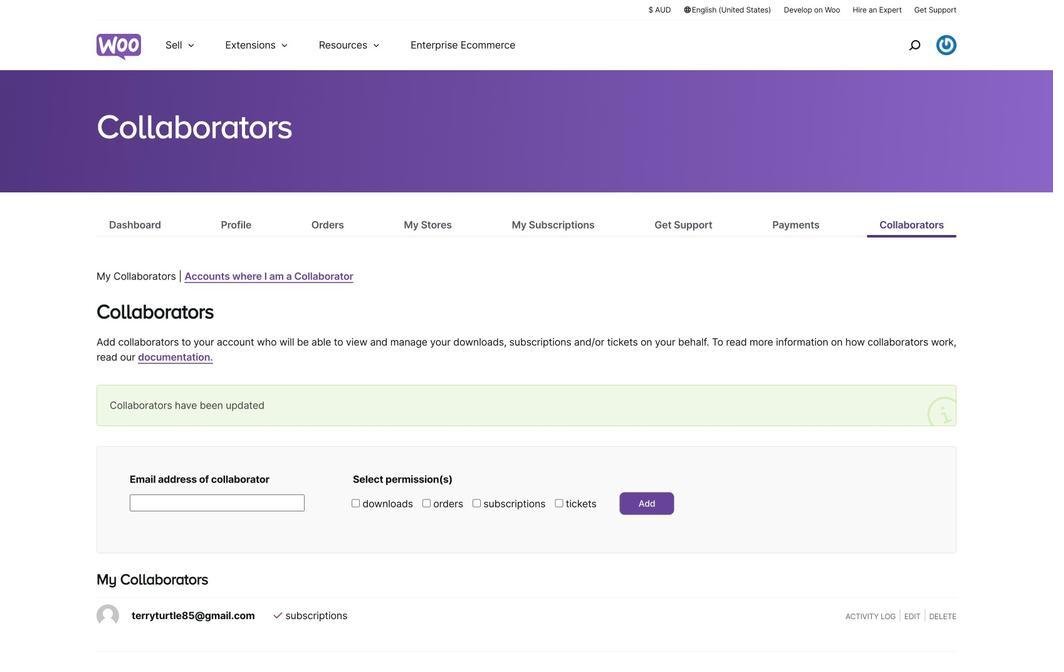 Task type: vqa. For each thing, say whether or not it's contained in the screenshot.
saw
no



Task type: describe. For each thing, give the bounding box(es) containing it.
open account menu image
[[937, 35, 957, 55]]

search image
[[905, 35, 925, 55]]



Task type: locate. For each thing, give the bounding box(es) containing it.
service navigation menu element
[[882, 25, 957, 66]]

None checkbox
[[352, 499, 360, 508], [423, 499, 431, 508], [473, 499, 481, 508], [352, 499, 360, 508], [423, 499, 431, 508], [473, 499, 481, 508]]

None checkbox
[[555, 499, 563, 508]]

check image
[[274, 611, 282, 621]]



